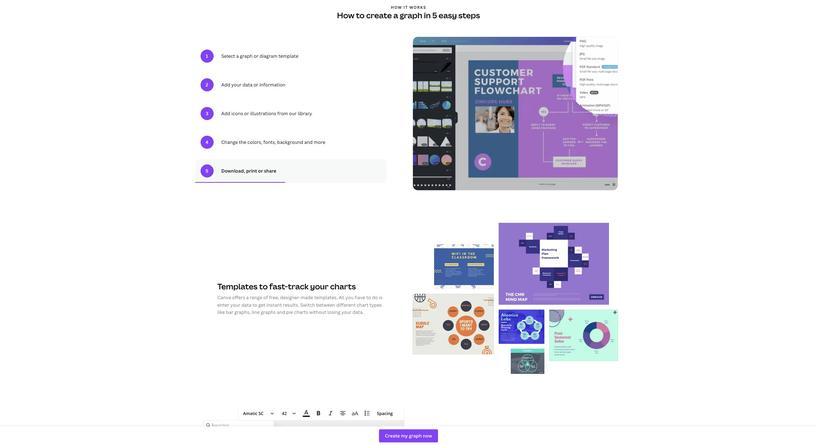 Task type: locate. For each thing, give the bounding box(es) containing it.
offers
[[232, 294, 245, 301]]

2 vertical spatial a
[[246, 294, 249, 301]]

do
[[372, 294, 378, 301]]

graphs,
[[235, 309, 251, 315]]

your
[[232, 82, 242, 88], [310, 281, 329, 292], [230, 302, 241, 308], [342, 309, 352, 315]]

graphs
[[261, 309, 276, 315]]

a left it
[[394, 10, 398, 21]]

or right print on the top of the page
[[258, 168, 263, 174]]

library
[[298, 110, 312, 117]]

your up templates.
[[310, 281, 329, 292]]

without
[[309, 309, 326, 315]]

2 horizontal spatial a
[[394, 10, 398, 21]]

1 horizontal spatial a
[[246, 294, 249, 301]]

data up graphs,
[[242, 302, 252, 308]]

0 vertical spatial graph
[[400, 10, 423, 21]]

1 horizontal spatial and
[[305, 139, 313, 145]]

charts up all
[[330, 281, 356, 292]]

works
[[410, 5, 427, 10]]

1 vertical spatial charts
[[294, 309, 308, 315]]

to up of
[[259, 281, 268, 292]]

0 vertical spatial 5
[[433, 10, 437, 21]]

1 vertical spatial data
[[242, 302, 252, 308]]

data inside templates to fast-track your charts canva offers a range of free, designer-made templates. all you have to do is enter your data to get instant results. switch between different chart types like bar graphs, line graphs and pie charts without losing your data.
[[242, 302, 252, 308]]

1 vertical spatial 5
[[206, 168, 208, 174]]

have
[[355, 294, 365, 301]]

add
[[221, 82, 230, 88], [221, 110, 230, 117]]

1 horizontal spatial charts
[[330, 281, 356, 292]]

designer-
[[280, 294, 301, 301]]

it
[[404, 5, 408, 10]]

1 add from the top
[[221, 82, 230, 88]]

icons
[[232, 110, 243, 117]]

a right select
[[236, 53, 239, 59]]

1 horizontal spatial 5
[[433, 10, 437, 21]]

and left the more
[[305, 139, 313, 145]]

from
[[278, 110, 288, 117]]

instant
[[267, 302, 282, 308]]

results.
[[283, 302, 299, 308]]

0 vertical spatial a
[[394, 10, 398, 21]]

templates
[[218, 281, 258, 292]]

to
[[356, 10, 365, 21], [259, 281, 268, 292], [367, 294, 371, 301], [253, 302, 257, 308]]

our
[[289, 110, 297, 117]]

graph left the in
[[400, 10, 423, 21]]

a left range
[[246, 294, 249, 301]]

track
[[288, 281, 309, 292]]

1 horizontal spatial graph
[[400, 10, 423, 21]]

and left pie
[[277, 309, 285, 315]]

templates.
[[314, 294, 338, 301]]

add right 2
[[221, 82, 230, 88]]

fonts,
[[264, 139, 276, 145]]

5
[[433, 10, 437, 21], [206, 168, 208, 174]]

a
[[394, 10, 398, 21], [236, 53, 239, 59], [246, 294, 249, 301]]

add for add your data or information
[[221, 82, 230, 88]]

to inside how it works how to create a graph in 5 easy steps
[[356, 10, 365, 21]]

0 horizontal spatial charts
[[294, 309, 308, 315]]

how
[[391, 5, 402, 10], [337, 10, 355, 21]]

print
[[246, 168, 257, 174]]

is
[[379, 294, 383, 301]]

charts
[[330, 281, 356, 292], [294, 309, 308, 315]]

made
[[301, 294, 313, 301]]

1 vertical spatial graph
[[240, 53, 253, 59]]

line
[[252, 309, 260, 315]]

a inside how it works how to create a graph in 5 easy steps
[[394, 10, 398, 21]]

to left do
[[367, 294, 371, 301]]

illustrations
[[250, 110, 276, 117]]

0 horizontal spatial a
[[236, 53, 239, 59]]

to left create
[[356, 10, 365, 21]]

0 horizontal spatial and
[[277, 309, 285, 315]]

0 horizontal spatial 5
[[206, 168, 208, 174]]

data left information
[[243, 82, 253, 88]]

select a graph or diagram template
[[221, 53, 299, 59]]

1 vertical spatial and
[[277, 309, 285, 315]]

or left information
[[254, 82, 258, 88]]

share
[[264, 168, 277, 174]]

0 horizontal spatial graph
[[240, 53, 253, 59]]

data
[[243, 82, 253, 88], [242, 302, 252, 308]]

your up icons
[[232, 82, 242, 88]]

add left icons
[[221, 110, 230, 117]]

add icons or illustrations from our library
[[221, 110, 312, 117]]

1 horizontal spatial how
[[391, 5, 402, 10]]

5 left download,
[[206, 168, 208, 174]]

enter
[[218, 302, 229, 308]]

0 vertical spatial add
[[221, 82, 230, 88]]

1 vertical spatial add
[[221, 110, 230, 117]]

or left diagram on the top of the page
[[254, 53, 259, 59]]

and
[[305, 139, 313, 145], [277, 309, 285, 315]]

switch
[[300, 302, 315, 308]]

pie
[[286, 309, 293, 315]]

0 vertical spatial and
[[305, 139, 313, 145]]

your down 'offers'
[[230, 302, 241, 308]]

information
[[260, 82, 286, 88]]

diagram
[[260, 53, 278, 59]]

like
[[218, 309, 225, 315]]

2 add from the top
[[221, 110, 230, 117]]

or
[[254, 53, 259, 59], [254, 82, 258, 88], [244, 110, 249, 117], [258, 168, 263, 174]]

graph
[[400, 10, 423, 21], [240, 53, 253, 59]]

charts down the switch
[[294, 309, 308, 315]]

in
[[424, 10, 431, 21]]

1 vertical spatial a
[[236, 53, 239, 59]]

graph right select
[[240, 53, 253, 59]]

5 right the in
[[433, 10, 437, 21]]



Task type: describe. For each thing, give the bounding box(es) containing it.
2
[[206, 82, 208, 88]]

fast-
[[270, 281, 288, 292]]

0 horizontal spatial how
[[337, 10, 355, 21]]

how it works how to create a graph in 5 easy steps
[[337, 5, 480, 21]]

and inside templates to fast-track your charts canva offers a range of free, designer-made templates. all you have to do is enter your data to get instant results. switch between different chart types like bar graphs, line graphs and pie charts without losing your data.
[[277, 309, 285, 315]]

colors,
[[248, 139, 262, 145]]

your down different
[[342, 309, 352, 315]]

template
[[279, 53, 299, 59]]

add for add icons or illustrations from our library
[[221, 110, 230, 117]]

background
[[277, 139, 303, 145]]

download,
[[221, 168, 245, 174]]

more
[[314, 139, 325, 145]]

chart
[[357, 302, 369, 308]]

1
[[206, 53, 208, 59]]

canva
[[218, 294, 231, 301]]

of
[[264, 294, 268, 301]]

or right icons
[[244, 110, 249, 117]]

0 vertical spatial charts
[[330, 281, 356, 292]]

losing
[[328, 309, 341, 315]]

data.
[[353, 309, 364, 315]]

free,
[[269, 294, 279, 301]]

range
[[250, 294, 262, 301]]

5 inside how it works how to create a graph in 5 easy steps
[[433, 10, 437, 21]]

to left 'get'
[[253, 302, 257, 308]]

different
[[337, 302, 356, 308]]

add your data or information
[[221, 82, 286, 88]]

graph inside how it works how to create a graph in 5 easy steps
[[400, 10, 423, 21]]

bar
[[226, 309, 233, 315]]

change the colors, fonts, background and more
[[221, 139, 325, 145]]

types
[[370, 302, 382, 308]]

0 vertical spatial data
[[243, 82, 253, 88]]

easy
[[439, 10, 457, 21]]

you
[[346, 294, 354, 301]]

create
[[366, 10, 392, 21]]

a inside templates to fast-track your charts canva offers a range of free, designer-made templates. all you have to do is enter your data to get instant results. switch between different chart types like bar graphs, line graphs and pie charts without losing your data.
[[246, 294, 249, 301]]

get
[[258, 302, 265, 308]]

steps
[[459, 10, 480, 21]]

templates to fast-track your charts canva offers a range of free, designer-made templates. all you have to do is enter your data to get instant results. switch between different chart types like bar graphs, line graphs and pie charts without losing your data.
[[218, 281, 383, 315]]

all
[[339, 294, 345, 301]]

download, print or share
[[221, 168, 277, 174]]

4
[[206, 139, 208, 145]]

change
[[221, 139, 238, 145]]

the
[[239, 139, 246, 145]]

3
[[206, 110, 208, 117]]

select
[[221, 53, 235, 59]]

between
[[316, 302, 335, 308]]



Task type: vqa. For each thing, say whether or not it's contained in the screenshot.
left brand
no



